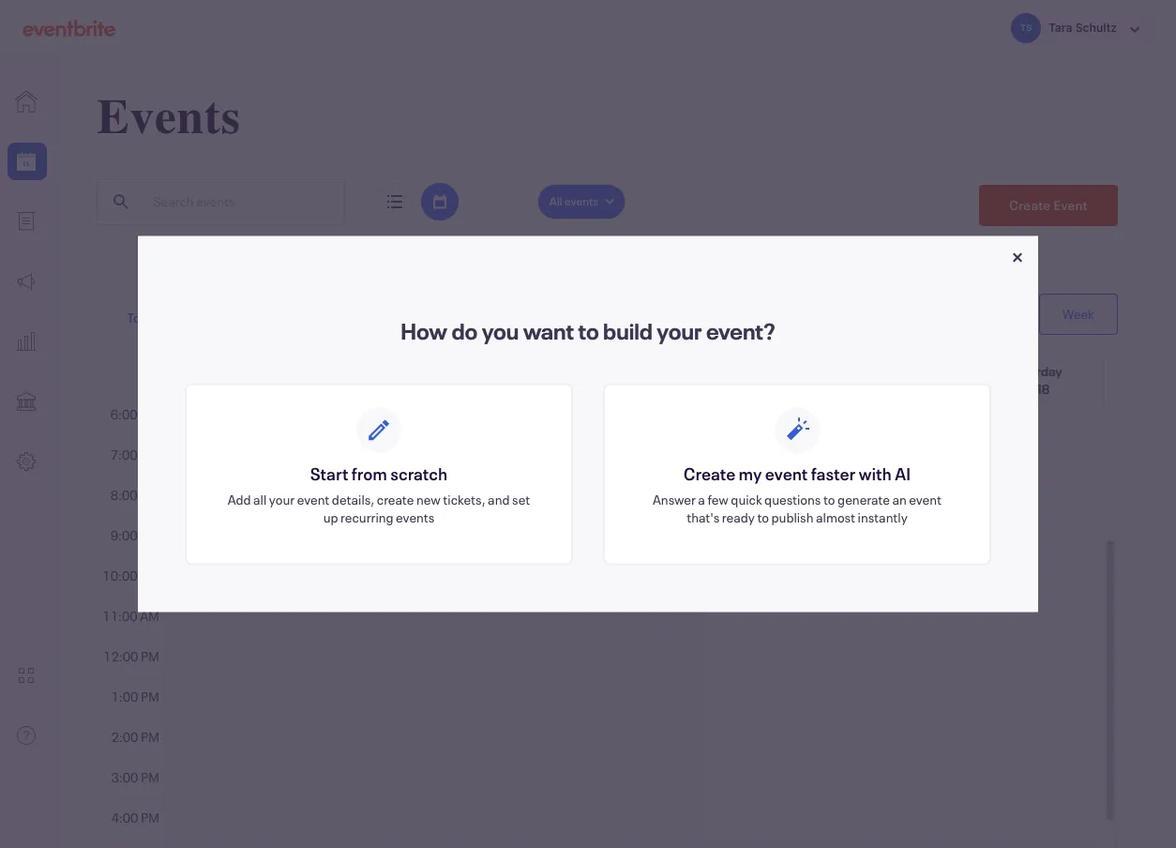 Task type: locate. For each thing, give the bounding box(es) containing it.
section
[[185, 383, 992, 565]]

1 vertical spatial small image
[[599, 190, 621, 213]]

small image inside all events link
[[599, 190, 621, 213]]

am for 7:00 am
[[140, 446, 160, 463]]

start
[[310, 462, 348, 485]]

am
[[140, 405, 160, 423], [140, 446, 160, 463], [140, 486, 160, 504], [140, 526, 160, 544], [140, 567, 160, 584], [140, 607, 160, 625]]

to
[[578, 316, 599, 346], [824, 490, 835, 508], [757, 508, 769, 526]]

up
[[323, 508, 338, 526]]

1 vertical spatial your
[[269, 490, 295, 508]]

11/17
[[888, 380, 915, 398]]

2 horizontal spatial to
[[824, 490, 835, 508]]

11/14
[[484, 380, 513, 398]]

6 am from the top
[[140, 607, 160, 625]]

Events text field
[[0, 143, 54, 180]]

1 horizontal spatial events
[[565, 194, 599, 209]]

11/16
[[753, 380, 782, 398]]

am for 10:00 am
[[140, 567, 160, 584]]

your right build
[[657, 316, 702, 346]]

0 vertical spatial your
[[657, 316, 702, 346]]

12:00
[[103, 647, 138, 665]]

2:00
[[111, 728, 138, 746]]

your
[[657, 316, 702, 346], [269, 490, 295, 508]]

events right 'all'
[[565, 194, 599, 209]]

11/13
[[350, 380, 379, 398]]

3:00
[[111, 768, 138, 786]]

pm right 4:00
[[141, 809, 160, 826]]

my
[[739, 462, 762, 485]]

4 pm from the top
[[141, 768, 160, 786]]

4 am from the top
[[140, 526, 160, 544]]

0 horizontal spatial events
[[396, 508, 435, 526]]

3 pm from the top
[[141, 728, 160, 746]]

create-title element
[[224, 462, 534, 485]]

small image right 'all'
[[599, 190, 621, 213]]

small image
[[1124, 18, 1146, 41], [599, 190, 621, 213]]

all events link
[[537, 184, 626, 220]]

1 horizontal spatial to
[[757, 508, 769, 526]]

0 vertical spatial events
[[565, 194, 599, 209]]

schultz
[[1076, 20, 1117, 34]]

0 vertical spatial small image
[[1124, 18, 1146, 41]]

auto-create-title element
[[643, 462, 952, 485]]

details,
[[332, 490, 375, 508]]

create
[[377, 490, 414, 508]]

how do you want to build your event?
[[401, 316, 776, 346]]

publish
[[772, 508, 814, 526]]

set
[[512, 490, 530, 508]]

9:00
[[110, 526, 138, 544]]

to right ready
[[757, 508, 769, 526]]

event up questions
[[765, 462, 808, 485]]

pm right 12:00
[[141, 647, 160, 665]]

reporting image
[[15, 330, 38, 353]]

few
[[708, 490, 729, 508]]

pm right 2:00
[[141, 728, 160, 746]]

how do you want to build your event? dialog
[[138, 236, 1038, 612]]

recurring
[[341, 508, 394, 526]]

pm right 1:00
[[141, 688, 160, 705]]

event?
[[706, 316, 776, 346]]

8:00 am
[[110, 486, 160, 504]]

saturday
[[1009, 362, 1063, 380]]

pm for 1:00 pm
[[141, 688, 160, 705]]

1 vertical spatial events
[[396, 508, 435, 526]]

am right 7:00
[[140, 446, 160, 463]]

11:00
[[102, 607, 138, 625]]

pm
[[141, 647, 160, 665], [141, 688, 160, 705], [141, 728, 160, 746], [141, 768, 160, 786], [141, 809, 160, 826]]

events image
[[15, 150, 38, 173]]

1 am from the top
[[140, 405, 160, 423]]

week option group
[[940, 294, 1118, 335]]

Reporting text field
[[0, 323, 54, 360]]

Orders text field
[[0, 203, 54, 240]]

small image inside tara schultz 'link'
[[1124, 18, 1146, 41]]

2 am from the top
[[140, 446, 160, 463]]

am right 11:00
[[140, 607, 160, 625]]

am right 6:00
[[140, 405, 160, 423]]

create-subtitle element
[[224, 490, 534, 526]]

6:00 am
[[110, 405, 160, 423]]

november
[[458, 305, 540, 327]]

0 horizontal spatial your
[[269, 490, 295, 508]]

to down faster
[[824, 490, 835, 508]]

answer
[[653, 490, 696, 508]]

6:00
[[110, 405, 138, 423]]

am right 10:00
[[140, 567, 160, 584]]

create
[[684, 462, 736, 485]]

small image right "schultz"
[[1124, 18, 1146, 41]]

0 horizontal spatial event
[[297, 490, 330, 508]]

pm for 12:00 pm
[[141, 647, 160, 665]]

all
[[550, 194, 563, 209]]

events
[[565, 194, 599, 209], [396, 508, 435, 526]]

1 horizontal spatial your
[[657, 316, 702, 346]]

tara schultz
[[1049, 20, 1117, 34]]

questions
[[765, 490, 821, 508]]

5 pm from the top
[[141, 809, 160, 826]]

events inside start from scratch add all your event details, create new tickets, and set up recurring events
[[396, 508, 435, 526]]

section containing start from scratch
[[185, 383, 992, 565]]

your right all
[[269, 490, 295, 508]]

2 pm from the top
[[141, 688, 160, 705]]

11/15
[[619, 380, 647, 398]]

2023
[[543, 305, 585, 327]]

tara
[[1049, 20, 1073, 34]]

event inside start from scratch add all your event details, create new tickets, and set up recurring events
[[297, 490, 330, 508]]

finance image
[[15, 390, 38, 413]]

1 horizontal spatial small image
[[1124, 18, 1146, 41]]

events down scratch
[[396, 508, 435, 526]]

event
[[765, 462, 808, 485], [297, 490, 330, 508], [909, 490, 942, 508]]

10:00 am
[[102, 567, 160, 584]]

9:00 am
[[110, 526, 160, 544]]

am right the 9:00
[[140, 526, 160, 544]]

new
[[416, 490, 441, 508]]

1 pm from the top
[[141, 647, 160, 665]]

0 horizontal spatial small image
[[599, 190, 621, 213]]

12:00 pm
[[103, 647, 160, 665]]

november 2023
[[458, 305, 585, 327]]

3 am from the top
[[140, 486, 160, 504]]

5 am from the top
[[140, 567, 160, 584]]

11/12
[[216, 380, 244, 398]]

all
[[253, 490, 267, 508]]

all events
[[550, 194, 599, 209]]

ready
[[722, 508, 755, 526]]

to left build
[[578, 316, 599, 346]]

tickets,
[[443, 490, 486, 508]]

event right an
[[909, 490, 942, 508]]

pm right 3:00
[[141, 768, 160, 786]]

am right 8:00 on the bottom left of the page
[[140, 486, 160, 504]]

an
[[892, 490, 907, 508]]

event down start
[[297, 490, 330, 508]]

Help Center text field
[[0, 716, 54, 754]]



Task type: describe. For each thing, give the bounding box(es) containing it.
your inside start from scratch add all your event details, create new tickets, and set up recurring events
[[269, 490, 295, 508]]

10:00
[[102, 567, 138, 584]]

Home text field
[[0, 83, 54, 120]]

am for 8:00 am
[[140, 486, 160, 504]]

7:00
[[110, 446, 138, 463]]

from
[[351, 462, 387, 485]]

faster
[[811, 462, 856, 485]]

7:00 am
[[110, 446, 160, 463]]

Apps text field
[[0, 656, 54, 694]]

am for 6:00 am
[[140, 405, 160, 423]]

0 horizontal spatial to
[[578, 316, 599, 346]]

want
[[523, 316, 574, 346]]

add
[[228, 490, 251, 508]]

tara schultz menu bar
[[985, 0, 1162, 56]]

help center image
[[15, 724, 38, 746]]

pm for 2:00 pm
[[141, 728, 160, 746]]

generate
[[838, 490, 890, 508]]

you
[[482, 316, 519, 346]]

1:00
[[111, 688, 138, 705]]

8:00
[[110, 486, 138, 504]]

start from scratch add all your event details, create new tickets, and set up recurring events
[[228, 462, 530, 526]]

marketing image
[[15, 270, 38, 293]]

Org Settings text field
[[0, 443, 54, 480]]

do
[[452, 316, 478, 346]]

create my event faster with ai answer a few quick questions to generate an event that's ready to publish almost instantly
[[653, 462, 942, 526]]

am for 11:00 am
[[140, 607, 160, 625]]

4:00
[[111, 809, 138, 826]]

tara schultz link
[[1008, 9, 1155, 46]]

pm for 3:00 pm
[[141, 768, 160, 786]]

small image for tara schultz
[[1124, 18, 1146, 41]]

home image
[[15, 90, 38, 113]]

with
[[859, 462, 892, 485]]

Finance text field
[[0, 383, 54, 420]]

scratch
[[390, 462, 448, 485]]

events inside all events link
[[565, 194, 599, 209]]

2:00 pm
[[111, 728, 160, 746]]

start from scratch element
[[185, 383, 573, 565]]

saturday 11/18
[[1009, 362, 1063, 398]]

build
[[603, 316, 653, 346]]

11/18
[[1021, 380, 1050, 398]]

am for 9:00 am
[[140, 526, 160, 544]]

small image for all events
[[599, 190, 621, 213]]

a
[[698, 490, 705, 508]]

all events menu bar
[[537, 184, 626, 227]]

instantly
[[858, 508, 908, 526]]

1:00 pm
[[111, 688, 160, 705]]

quick
[[731, 490, 762, 508]]

create my event faster with ai element
[[603, 383, 992, 565]]

week
[[1063, 305, 1094, 323]]

auto-create-subtitle element
[[643, 490, 952, 526]]

that's
[[687, 508, 720, 526]]

orders image
[[15, 210, 38, 233]]

2 horizontal spatial event
[[909, 490, 942, 508]]

ai
[[895, 462, 911, 485]]

section inside how do you want to build your event? dialog
[[185, 383, 992, 565]]

pm for 4:00 pm
[[141, 809, 160, 826]]

4:00 pm
[[111, 809, 160, 826]]

Marketing text field
[[0, 263, 54, 300]]

3:00 pm
[[111, 768, 160, 786]]

1 horizontal spatial event
[[765, 462, 808, 485]]

events
[[97, 89, 241, 145]]

and
[[488, 490, 510, 508]]

11:00 am
[[102, 607, 160, 625]]

almost
[[816, 508, 856, 526]]

how
[[401, 316, 448, 346]]

apps image
[[15, 664, 38, 686]]

org settings image
[[15, 450, 38, 473]]



Task type: vqa. For each thing, say whether or not it's contained in the screenshot.
your to the top
yes



